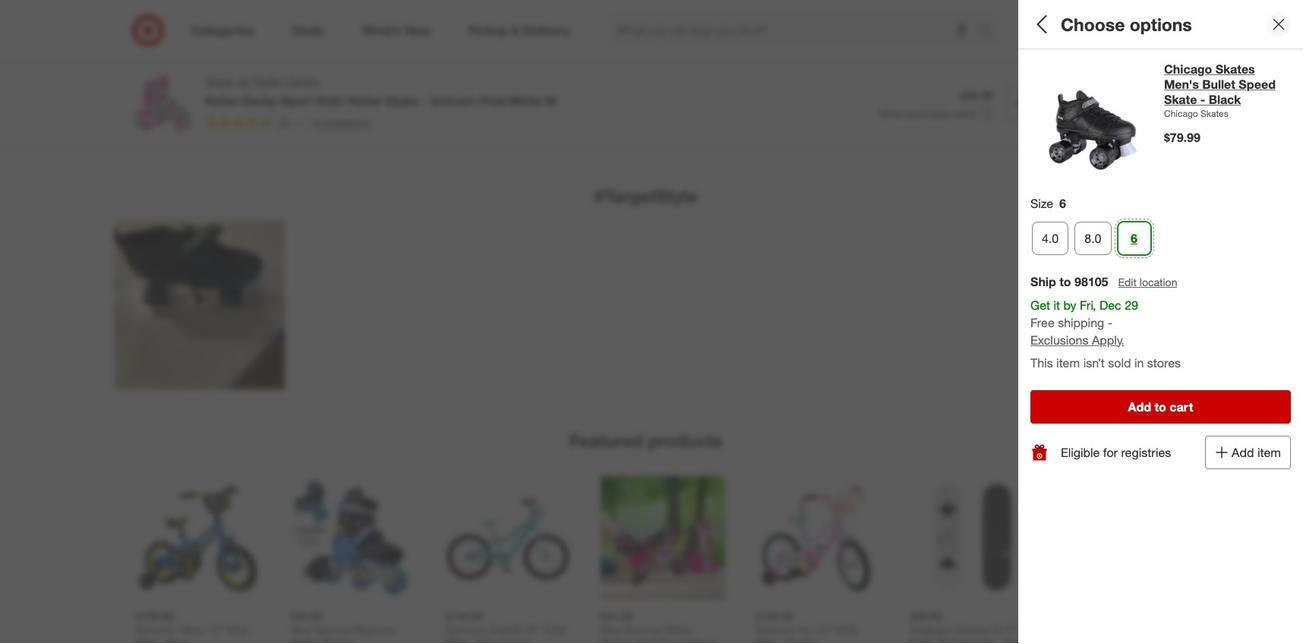 Task type: vqa. For each thing, say whether or not it's contained in the screenshot.
Hi, Terry
no



Task type: locate. For each thing, give the bounding box(es) containing it.
item inside dialog
[[1139, 13, 1176, 35]]

1 new from the left
[[290, 623, 312, 636]]

pink/white down (3- on the top of page
[[479, 93, 542, 108]]

$49.99 inside the $49.99 magneto boards 27.5" kids' skateboard - vide
[[910, 610, 942, 623]]

derby down $53.99
[[1095, 40, 1124, 53]]

black
[[1209, 92, 1241, 107], [1215, 323, 1247, 338]]

skate left watermelon
[[1065, 67, 1092, 80]]

green
[[500, 636, 529, 643]]

kids' up set
[[755, 54, 779, 66]]

0 horizontal spatial item
[[1056, 356, 1080, 371]]

derby up girl's
[[941, 40, 969, 53]]

choose options dialog
[[1018, 0, 1303, 643]]

2 horizontal spatial add
[[1232, 445, 1254, 460]]

$49.99 inside $49.99 roller derby gumdrop kids' adjustable quad skate - mint (3-6)
[[445, 27, 477, 40]]

3 bike from the left
[[755, 636, 776, 643]]

1 vertical spatial pink/white
[[479, 93, 542, 108]]

1 horizontal spatial m
[[545, 93, 557, 108]]

2 bike from the left
[[445, 636, 466, 643]]

schwinn iris 16" kids' bike - purple image
[[755, 476, 880, 601]]

eligible
[[1061, 445, 1100, 460], [1059, 450, 1098, 465]]

1 horizontal spatial lucy
[[1158, 40, 1181, 53]]

set
[[755, 67, 771, 80]]

roller inside $44.49 - $45.99 roller derby stryde lighted girl's adjustable skate
[[910, 40, 938, 53]]

0 horizontal spatial pink/white
[[479, 93, 542, 108]]

0 horizontal spatial cart
[[1137, 96, 1161, 112]]

0 horizontal spatial candi
[[662, 40, 690, 53]]

schwinn left deelite
[[445, 623, 486, 636]]

adjustable down stryde
[[976, 54, 1027, 66]]

m down quad
[[545, 93, 557, 108]]

1 horizontal spatial pink/white
[[781, 67, 833, 80]]

bike left green
[[445, 636, 466, 643]]

3 schwinn from the left
[[755, 623, 796, 636]]

chicago skates men's bullet speed skate - black chicago skates
[[1164, 62, 1276, 119]]

kids' inside $64.99 chicago skates training kids' roller skate combo set - pink/white
[[755, 54, 779, 66]]

0 horizontal spatial add
[[1096, 96, 1119, 112]]

choose options
[[1061, 13, 1192, 35], [1220, 452, 1284, 463]]

kids' right 20"
[[544, 623, 568, 636]]

add to cart down watermelon
[[1096, 96, 1161, 112]]

$52.99 for roller
[[600, 27, 632, 40]]

m inside shop all roller derby roller derby sport kids' roller skate - unicorn pink/white m
[[545, 93, 557, 108]]

pink/white right set
[[781, 67, 833, 80]]

registries for choose options button
[[1120, 450, 1170, 465]]

2 horizontal spatial bike
[[755, 636, 776, 643]]

item for add
[[1258, 445, 1281, 460]]

bullet for chicago skates men's bullet speed skate - black chicago skates
[[1202, 77, 1236, 92]]

kids' right 16"
[[835, 623, 859, 636]]

skate inside $52.99 - $53.99 roller derby candi lucy adjustable girls' roller skate watermelon
[[1065, 67, 1092, 80]]

5 adjustable from the left
[[1065, 54, 1115, 66]]

1 vertical spatial m
[[545, 93, 557, 108]]

choose inside dialog
[[1061, 13, 1125, 35]]

speed inside chicago skates men's bullet speed skate - black chicago skates
[[1239, 77, 1276, 92]]

12"
[[207, 623, 223, 636]]

- inside $149.99 schwinn iris 16" kids' bike - purple
[[779, 636, 783, 643]]

skate up unicorn
[[445, 67, 473, 80]]

0 vertical spatial black
[[1209, 92, 1241, 107]]

derby down roller derby candi girl lucy adjustable girls roller skates - white image
[[631, 40, 659, 53]]

29
[[1125, 298, 1138, 313]]

new down $44.99
[[600, 623, 622, 636]]

add to cart button inside choose options dialog
[[1031, 391, 1291, 424]]

1 horizontal spatial new
[[600, 623, 622, 636]]

1 horizontal spatial user image by bernard anderson image
[[1031, 74, 1291, 269]]

chicago
[[755, 40, 795, 53], [1164, 62, 1212, 77], [1164, 108, 1198, 119], [1170, 288, 1218, 303]]

lucy inside $52.99 - $53.99 roller derby candi lucy adjustable girls' roller skate watermelon
[[1158, 40, 1181, 53]]

m left shop
[[190, 67, 199, 80]]

0 vertical spatial speed
[[1239, 77, 1276, 92]]

1 vertical spatial mint
[[476, 636, 497, 643]]

for inside choose options dialog
[[1103, 445, 1118, 460]]

1 horizontal spatial choose options
[[1220, 452, 1284, 463]]

schwinn inside $149.99 schwinn iris 16" kids' bike - purple
[[755, 623, 796, 636]]

1 horizontal spatial schwinn
[[445, 623, 486, 636]]

men's for chicago skates men's bullet speed skate - black
[[1170, 305, 1205, 321]]

$52.99 inside $52.99 - $53.99 roller derby candi lucy adjustable girls' roller skate watermelon
[[1065, 27, 1097, 40]]

2 candi from the left
[[1127, 40, 1155, 53]]

0 vertical spatial choose options
[[1061, 13, 1192, 35]]

1 vertical spatial add to cart button
[[1031, 391, 1291, 424]]

1 chicago skates men's bullet speed skate - black image from the top
[[1031, 62, 1152, 183]]

kids' inside $149.99 schwinn iris 16" kids' bike - purple
[[835, 623, 859, 636]]

2 horizontal spatial schwinn
[[755, 623, 796, 636]]

0 vertical spatial item
[[1139, 13, 1176, 35]]

6 right anderson
[[1131, 231, 1138, 246]]

add
[[1096, 96, 1119, 112], [1128, 400, 1151, 415], [1232, 445, 1254, 460]]

add to cart inside choose options dialog
[[1128, 400, 1193, 415]]

$34.99 for $34.99 roller derby sport kids' roller skate - dinosaur blue/black m
[[136, 27, 167, 40]]

candi inside $52.99 - $53.99 roller derby candi lucy adjustable girls' roller skate watermelon
[[1127, 40, 1155, 53]]

1 vertical spatial 6
[[1131, 231, 1138, 246]]

1 horizontal spatial $52.99
[[1065, 27, 1097, 40]]

kids' inside $34.99 roller derby sport kids' roller skate - dinosaur blue/black m
[[227, 40, 251, 53]]

0 vertical spatial choose
[[1061, 13, 1125, 35]]

skate inside chicago skates men's bullet speed skate - black
[[1170, 323, 1203, 338]]

skate down training
[[812, 54, 840, 66]]

1 vertical spatial choose options
[[1220, 452, 1284, 463]]

adjustable up watermelon
[[1065, 54, 1115, 66]]

chicago skates men's bullet speed skate - black link inside choose options dialog
[[1164, 62, 1291, 107]]

1 horizontal spatial choose
[[1220, 452, 1251, 463]]

0 horizontal spatial bounce
[[315, 623, 352, 636]]

- inside chicago skates men's bullet speed skate - black
[[1206, 323, 1211, 338]]

cart
[[1137, 96, 1161, 112], [1170, 400, 1193, 415]]

0 horizontal spatial new
[[290, 623, 312, 636]]

registries for add item button
[[1121, 445, 1171, 460]]

adjustable up (3- on the top of page
[[472, 54, 522, 66]]

6
[[1059, 196, 1066, 211], [1131, 231, 1138, 246]]

speed for chicago skates men's bullet speed skate - black chicago skates
[[1239, 77, 1276, 92]]

2 $149.99 from the left
[[755, 610, 793, 623]]

bike inside $149.99 schwinn iris 16" kids' bike - purple
[[755, 636, 776, 643]]

speed
[[1239, 77, 1276, 92], [1245, 305, 1282, 321]]

eligible for registries inside choose options dialog
[[1061, 445, 1171, 460]]

bike left purple
[[755, 636, 776, 643]]

schwinn down $109.99 at the left of the page
[[136, 623, 176, 636]]

schwinn inside $109.99 schwinn valve 12" kids' bike - blue
[[136, 623, 176, 636]]

1 horizontal spatial 6
[[1131, 231, 1138, 246]]

mint down deelite
[[476, 636, 497, 643]]

-
[[945, 27, 949, 40], [1100, 27, 1104, 40], [196, 54, 200, 66], [476, 67, 480, 80], [666, 67, 670, 80], [774, 67, 778, 80], [1201, 92, 1205, 107], [422, 93, 427, 108], [1108, 315, 1113, 330], [1206, 323, 1211, 338], [159, 636, 163, 643], [469, 636, 473, 643], [779, 636, 783, 643], [995, 636, 999, 643]]

$49.99
[[445, 27, 477, 40], [290, 610, 322, 623], [910, 610, 942, 623]]

mint left (3- on the top of page
[[483, 67, 504, 80]]

group
[[1029, 195, 1291, 261]]

1 vertical spatial black
[[1215, 323, 1247, 338]]

kids' up dinosaur on the top
[[227, 40, 251, 53]]

0 vertical spatial $34.99
[[136, 27, 167, 40]]

2 vertical spatial to
[[1155, 400, 1166, 415]]

exclusions
[[1031, 332, 1089, 347]]

2 $52.99 from the left
[[1065, 27, 1097, 40]]

$34.99 inside $34.99 roller derby sport kids' roller skate - dinosaur blue/black m
[[136, 27, 167, 40]]

m inside $34.99 roller derby sport kids' roller skate - dinosaur blue/black m
[[190, 67, 199, 80]]

0 horizontal spatial m
[[190, 67, 199, 80]]

schwinn up purple
[[755, 623, 796, 636]]

skate left unicorn
[[386, 93, 419, 108]]

when purchased online
[[880, 108, 977, 119]]

roller
[[136, 40, 163, 53], [445, 40, 473, 53], [600, 40, 628, 53], [910, 40, 938, 53], [1065, 40, 1093, 53], [136, 54, 163, 66], [344, 54, 371, 66], [782, 54, 809, 66], [1146, 54, 1173, 66], [600, 67, 628, 80], [253, 74, 284, 89], [205, 93, 239, 108], [348, 93, 382, 108], [664, 623, 692, 636], [290, 636, 318, 643]]

1 horizontal spatial $34.99
[[961, 89, 993, 102]]

add for add to cart button in the choose options dialog
[[1128, 400, 1151, 415]]

skate down lighted
[[910, 67, 937, 80]]

0 vertical spatial #targetstyle
[[1031, 13, 1135, 35]]

$44.49 - $45.99 roller derby stryde lighted girl's adjustable skate
[[910, 27, 1027, 80]]

black for chicago skates men's bullet speed skate - black chicago skates
[[1209, 92, 1241, 107]]

1 vertical spatial $34.99
[[961, 89, 993, 102]]

magneto
[[910, 623, 952, 636]]

1 vertical spatial sport
[[280, 93, 313, 108]]

$52.99 down roller derby candi girl lucy adjustable girls roller skates - white image
[[600, 27, 632, 40]]

edit location
[[1118, 276, 1177, 288]]

to for the topmost add to cart button
[[1122, 96, 1134, 112]]

hearthsong
[[290, 40, 346, 53]]

bike for schwinn iris 16" kids' bike - purple
[[755, 636, 776, 643]]

bike for schwinn deelite 20" kids' bike - mint green
[[445, 636, 466, 643]]

8.0 link
[[1075, 222, 1111, 255]]

$49.99 roller derby gumdrop kids' adjustable quad skate - mint (3-6)
[[445, 27, 552, 80]]

1 horizontal spatial add
[[1128, 400, 1151, 415]]

1 vertical spatial speed
[[1245, 305, 1282, 321]]

pink/white
[[781, 67, 833, 80], [479, 93, 542, 108]]

$49.99 for new
[[290, 610, 322, 623]]

item inside button
[[1258, 445, 1281, 460]]

skates inside $64.99 chicago skates training kids' roller skate combo set - pink/white
[[798, 40, 830, 53]]

skate inside shop all roller derby roller derby sport kids' roller skate - unicorn pink/white m
[[386, 93, 419, 108]]

sport inside shop all roller derby roller derby sport kids' roller skate - unicorn pink/white m
[[280, 93, 313, 108]]

0 horizontal spatial lucy
[[600, 54, 623, 66]]

1 vertical spatial cart
[[1170, 400, 1193, 415]]

bike
[[136, 636, 156, 643], [445, 636, 466, 643], [755, 636, 776, 643]]

0 horizontal spatial choose options
[[1061, 13, 1192, 35]]

item
[[1139, 13, 1176, 35], [1056, 356, 1080, 371], [1258, 445, 1281, 460]]

0 horizontal spatial bike
[[136, 636, 156, 643]]

to down watermelon
[[1122, 96, 1134, 112]]

$44.49
[[910, 27, 942, 40]]

1 adjustable from the left
[[290, 54, 341, 66]]

chicago inside $64.99 chicago skates training kids' roller skate combo set - pink/white
[[755, 40, 795, 53]]

2 schwinn from the left
[[445, 623, 486, 636]]

kids' down magneto
[[910, 636, 934, 643]]

1 vertical spatial choose
[[1220, 452, 1251, 463]]

featured products
[[569, 430, 722, 451]]

kids' inside $109.99 schwinn valve 12" kids' bike - blue
[[226, 623, 250, 636]]

to down stores
[[1155, 400, 1166, 415]]

schwinn deelite 20" kids' bike - mint green image
[[445, 476, 570, 601]]

bernard anderson button
[[1031, 74, 1291, 269]]

$34.99 up blue/black
[[136, 27, 167, 40]]

for
[[290, 67, 303, 80], [1103, 445, 1118, 460], [1102, 450, 1116, 465], [636, 636, 649, 643]]

0 vertical spatial to
[[1122, 96, 1134, 112]]

skates inside chicago skates men's bullet speed skate - black
[[1221, 288, 1261, 303]]

0 vertical spatial options
[[1130, 13, 1192, 35]]

0 horizontal spatial 6
[[1059, 196, 1066, 211]]

#targetstyle inside dialog
[[1031, 13, 1135, 35]]

1 vertical spatial men's
[[1170, 305, 1205, 321]]

sport up the 78
[[280, 93, 313, 108]]

choose options inside dialog
[[1061, 13, 1192, 35]]

skates inside $44.99 new bounce roller skates for kids, 4 whee
[[600, 636, 633, 643]]

shipping
[[1058, 315, 1104, 330]]

bounce left beginner
[[315, 623, 352, 636]]

adjustable inside $44.49 - $45.99 roller derby stryde lighted girl's adjustable skate
[[976, 54, 1027, 66]]

user image by bernard anderson image
[[1031, 74, 1291, 269], [114, 220, 284, 390]]

chicago skates men's bullet speed skate - black image
[[1031, 62, 1152, 183], [1031, 287, 1161, 418]]

$79.99
[[1164, 130, 1201, 145]]

4
[[678, 636, 684, 643]]

add for the topmost add to cart button
[[1096, 96, 1119, 112]]

new bounce roller skates for kids, 4 wheel inline roller blades, adjustable small 12-2 us, pink image
[[600, 476, 725, 601]]

speed inside chicago skates men's bullet speed skate - black
[[1245, 305, 1282, 321]]

men's up $79.99
[[1164, 77, 1199, 92]]

skate up stores
[[1170, 323, 1203, 338]]

1 vertical spatial options
[[1254, 452, 1284, 463]]

1 schwinn from the left
[[136, 623, 176, 636]]

$149.99 for $149.99 schwinn iris 16" kids' bike - purple
[[755, 610, 793, 623]]

2 horizontal spatial to
[[1155, 400, 1166, 415]]

bike down $109.99 at the left of the page
[[136, 636, 156, 643]]

adjustable inside $49.99 roller derby gumdrop kids' adjustable quad skate - mint (3-6)
[[472, 54, 522, 66]]

options inside button
[[1254, 452, 1284, 463]]

0 horizontal spatial $49.99
[[290, 610, 322, 623]]

kids' inside the "$149.99 schwinn deelite 20" kids' bike - mint green"
[[544, 623, 568, 636]]

new left beginner
[[290, 623, 312, 636]]

derby inside $52.99 - $53.99 roller derby candi lucy adjustable girls' roller skate watermelon
[[1095, 40, 1124, 53]]

1
[[1152, 16, 1156, 25]]

2 horizontal spatial item
[[1258, 445, 1281, 460]]

cart inside choose options dialog
[[1170, 400, 1193, 415]]

0 vertical spatial bullet
[[1202, 77, 1236, 92]]

cart for add to cart button in the choose options dialog
[[1170, 400, 1193, 415]]

eligible inside #targetstyle item dialog
[[1059, 450, 1098, 465]]

1 horizontal spatial cart
[[1170, 400, 1193, 415]]

kids' right 12"
[[226, 623, 250, 636]]

to for add to cart button in the choose options dialog
[[1155, 400, 1166, 415]]

skates inside "$49.99 new bounce beginner roller skates"
[[321, 636, 353, 643]]

0 vertical spatial cart
[[1137, 96, 1161, 112]]

0 horizontal spatial options
[[1130, 13, 1192, 35]]

1 vertical spatial to
[[1060, 274, 1071, 289]]

0 vertical spatial add to cart
[[1096, 96, 1161, 112]]

for inside $59.99 hearthsong one2go adjustable roller skates for kids
[[290, 67, 303, 80]]

$59.99
[[290, 27, 322, 40]]

$34.99 up online
[[961, 89, 993, 102]]

2 chicago skates men's bullet speed skate - black image from the top
[[1031, 287, 1161, 418]]

cart down stores
[[1170, 400, 1193, 415]]

adjustable up kids
[[290, 54, 341, 66]]

6 right 'size'
[[1059, 196, 1066, 211]]

$49.99 new bounce beginner roller skates 
[[290, 610, 412, 643]]

2 horizontal spatial $49.99
[[910, 610, 942, 623]]

4.0
[[1042, 231, 1059, 246]]

for inside $44.99 new bounce roller skates for kids, 4 whee
[[636, 636, 649, 643]]

2 vertical spatial item
[[1258, 445, 1281, 460]]

1 horizontal spatial candi
[[1127, 40, 1155, 53]]

0 horizontal spatial sport
[[197, 40, 224, 53]]

blue
[[166, 636, 188, 643]]

choose options button
[[1213, 446, 1291, 470]]

0 horizontal spatial #targetstyle
[[594, 185, 698, 206]]

0 vertical spatial mint
[[483, 67, 504, 80]]

eligible for registries inside #targetstyle item dialog
[[1059, 450, 1170, 465]]

1 vertical spatial add
[[1128, 400, 1151, 415]]

skate up blue/black
[[166, 54, 193, 66]]

chicago skates training kids' roller skate combo set - pink/white image
[[755, 0, 880, 18]]

0 horizontal spatial schwinn
[[136, 623, 176, 636]]

bullet inside chicago skates men's bullet speed skate - black
[[1208, 305, 1241, 321]]

kids' inside the $49.99 magneto boards 27.5" kids' skateboard - vide
[[910, 636, 934, 643]]

bounce
[[315, 623, 352, 636], [625, 623, 662, 636]]

0 vertical spatial sport
[[197, 40, 224, 53]]

add to cart down stores
[[1128, 400, 1193, 415]]

kids' up unicorn
[[445, 54, 469, 66]]

schwinn inside the "$149.99 schwinn deelite 20" kids' bike - mint green"
[[445, 623, 486, 636]]

adjustable inside $52.99 - $53.99 roller derby candi lucy adjustable girls' roller skate watermelon
[[1065, 54, 1115, 66]]

0 horizontal spatial $149.99
[[445, 610, 483, 623]]

by
[[1064, 298, 1077, 313]]

skate up $79.99
[[1164, 92, 1197, 107]]

add to cart
[[1096, 96, 1161, 112], [1128, 400, 1193, 415]]

1 vertical spatial add to cart
[[1128, 400, 1193, 415]]

all
[[237, 74, 249, 89]]

eligible for registries
[[1061, 445, 1171, 460], [1059, 450, 1170, 465]]

candi up girls'
[[1127, 40, 1155, 53]]

it
[[1054, 298, 1060, 313]]

chicago skates men's bullet speed skate - black image inside choose options dialog
[[1031, 62, 1152, 183]]

1 vertical spatial bullet
[[1208, 305, 1241, 321]]

derby
[[166, 40, 194, 53], [476, 40, 504, 53], [631, 40, 659, 53], [941, 40, 969, 53], [1095, 40, 1124, 53], [287, 74, 320, 89], [242, 93, 277, 108]]

cart down watermelon
[[1137, 96, 1161, 112]]

men's inside chicago skates men's bullet speed skate - black chicago skates
[[1164, 77, 1199, 92]]

men's down location
[[1170, 305, 1205, 321]]

4 adjustable from the left
[[976, 54, 1027, 66]]

- inside $49.99 roller derby gumdrop kids' adjustable quad skate - mint (3-6)
[[476, 67, 480, 80]]

skate
[[166, 54, 193, 66], [812, 54, 840, 66], [445, 67, 473, 80], [910, 67, 937, 80], [1065, 67, 1092, 80], [1164, 92, 1197, 107], [386, 93, 419, 108], [1170, 323, 1203, 338]]

pink/white inside $64.99 chicago skates training kids' roller skate combo set - pink/white
[[781, 67, 833, 80]]

1 horizontal spatial sport
[[280, 93, 313, 108]]

sold
[[1108, 356, 1131, 371]]

schwinn
[[136, 623, 176, 636], [445, 623, 486, 636], [755, 623, 796, 636]]

1 candi from the left
[[662, 40, 690, 53]]

eligible for choose options button
[[1059, 450, 1098, 465]]

black inside chicago skates men's bullet speed skate - black chicago skates
[[1209, 92, 1241, 107]]

- inside $34.99 roller derby sport kids' roller skate - dinosaur blue/black m
[[196, 54, 200, 66]]

ship
[[1031, 274, 1056, 289]]

add to cart button down watermelon
[[1086, 87, 1171, 121]]

bike inside the "$149.99 schwinn deelite 20" kids' bike - mint green"
[[445, 636, 466, 643]]

roller inside $49.99 roller derby gumdrop kids' adjustable quad skate - mint (3-6)
[[445, 40, 473, 53]]

choose
[[1061, 13, 1125, 35], [1220, 452, 1251, 463]]

kids' up 9 questions link
[[316, 93, 345, 108]]

1 horizontal spatial options
[[1254, 452, 1284, 463]]

$149.99 for $149.99 schwinn deelite 20" kids' bike - mint green
[[445, 610, 483, 623]]

eligible for registries for choose options button
[[1059, 450, 1170, 465]]

1 bike from the left
[[136, 636, 156, 643]]

bounce up kids,
[[625, 623, 662, 636]]

0 vertical spatial chicago skates men's bullet speed skate - black link
[[1164, 62, 1291, 107]]

kids' inside $49.99 roller derby gumdrop kids' adjustable quad skate - mint (3-6)
[[445, 54, 469, 66]]

choose options inside button
[[1220, 452, 1284, 463]]

2 new from the left
[[600, 623, 622, 636]]

1 horizontal spatial $49.99
[[445, 27, 477, 40]]

registries
[[1121, 445, 1171, 460], [1120, 450, 1170, 465]]

1 vertical spatial chicago skates men's bullet speed skate - black image
[[1031, 287, 1161, 418]]

$52.99
[[600, 27, 632, 40], [1065, 27, 1097, 40]]

0 vertical spatial add
[[1096, 96, 1119, 112]]

1 $52.99 from the left
[[600, 27, 632, 40]]

0 vertical spatial m
[[190, 67, 199, 80]]

1 horizontal spatial $149.99
[[755, 610, 793, 623]]

0 horizontal spatial user image by bernard anderson image
[[114, 220, 284, 390]]

1 horizontal spatial #targetstyle
[[1031, 13, 1135, 35]]

pink/white inside shop all roller derby roller derby sport kids' roller skate - unicorn pink/white m
[[479, 93, 542, 108]]

bullet inside chicago skates men's bullet speed skate - black chicago skates
[[1202, 77, 1236, 92]]

bounce for skates
[[315, 623, 352, 636]]

stryde
[[972, 40, 1003, 53]]

#targetstyle
[[1031, 13, 1135, 35], [594, 185, 698, 206]]

adjustable inside $59.99 hearthsong one2go adjustable roller skates for kids
[[290, 54, 341, 66]]

$52.99 inside $52.99 roller derby candi girl lucy adjustable girls roller skates - white
[[600, 27, 632, 40]]

$52.99 left $53.99
[[1065, 27, 1097, 40]]

27.5"
[[992, 623, 1018, 636]]

0 horizontal spatial $52.99
[[600, 27, 632, 40]]

1 vertical spatial item
[[1056, 356, 1080, 371]]

add to cart for the topmost add to cart button
[[1096, 96, 1161, 112]]

candi up the 'girls'
[[662, 40, 690, 53]]

add inside add item button
[[1232, 445, 1254, 460]]

adjustable up white
[[626, 54, 676, 66]]

78 link
[[205, 115, 303, 133]]

purple
[[786, 636, 817, 643]]

1 horizontal spatial bounce
[[625, 623, 662, 636]]

- inside the "$149.99 schwinn deelite 20" kids' bike - mint green"
[[469, 636, 473, 643]]

1 $149.99 from the left
[[445, 610, 483, 623]]

0 vertical spatial chicago skates men's bullet speed skate - black image
[[1031, 62, 1152, 183]]

edit location button
[[1118, 274, 1178, 291]]

derby up blue/black
[[166, 40, 194, 53]]

3 adjustable from the left
[[626, 54, 676, 66]]

1 vertical spatial #targetstyle
[[594, 185, 698, 206]]

1 bounce from the left
[[315, 623, 352, 636]]

1 horizontal spatial bike
[[445, 636, 466, 643]]

0 vertical spatial pink/white
[[781, 67, 833, 80]]

2 vertical spatial add
[[1232, 445, 1254, 460]]

derby inside $49.99 roller derby gumdrop kids' adjustable quad skate - mint (3-6)
[[476, 40, 504, 53]]

to right ship
[[1060, 274, 1071, 289]]

$45.99
[[952, 27, 984, 40]]

0 horizontal spatial to
[[1060, 274, 1071, 289]]

2 bounce from the left
[[625, 623, 662, 636]]

group containing size
[[1029, 195, 1291, 261]]

$34.99
[[136, 27, 167, 40], [961, 89, 993, 102]]

0 horizontal spatial $34.99
[[136, 27, 167, 40]]

What can we help you find? suggestions appear below search field
[[607, 14, 983, 47]]

1 horizontal spatial to
[[1122, 96, 1134, 112]]

0 horizontal spatial choose
[[1061, 13, 1125, 35]]

$34.99 for $34.99
[[961, 89, 993, 102]]

eligible inside choose options dialog
[[1061, 445, 1100, 460]]

0 vertical spatial men's
[[1164, 77, 1199, 92]]

roller inside $59.99 hearthsong one2go adjustable roller skates for kids
[[344, 54, 371, 66]]

sport up dinosaur on the top
[[197, 40, 224, 53]]

derby left gumdrop
[[476, 40, 504, 53]]

kids' inside shop all roller derby roller derby sport kids' roller skate - unicorn pink/white m
[[316, 93, 345, 108]]

roller inside "$49.99 new bounce beginner roller skates"
[[290, 636, 318, 643]]

lucy
[[1158, 40, 1181, 53], [600, 54, 623, 66]]

1 horizontal spatial item
[[1139, 13, 1176, 35]]

add to cart button down stores
[[1031, 391, 1291, 424]]

skates inside $52.99 roller derby candi girl lucy adjustable girls roller skates - white
[[631, 67, 663, 80]]

item for #targetstyle
[[1139, 13, 1176, 35]]

bike for schwinn valve 12" kids' bike - blue
[[136, 636, 156, 643]]

2 adjustable from the left
[[472, 54, 522, 66]]

skate inside $34.99 roller derby sport kids' roller skate - dinosaur blue/black m
[[166, 54, 193, 66]]

1 vertical spatial chicago skates men's bullet speed skate - black link
[[1170, 287, 1282, 339]]



Task type: describe. For each thing, give the bounding box(es) containing it.
for inside #targetstyle item dialog
[[1102, 450, 1116, 465]]

skate inside $49.99 roller derby gumdrop kids' adjustable quad skate - mint (3-6)
[[445, 67, 473, 80]]

- inside $52.99 - $53.99 roller derby candi lucy adjustable girls' roller skate watermelon
[[1100, 27, 1104, 40]]

get it by fri, dec 29 free shipping - exclusions apply.
[[1031, 298, 1138, 347]]

girl's
[[949, 54, 973, 66]]

gumdrop
[[507, 40, 552, 53]]

roller derby stryde lighted girl's adjustable skate image
[[910, 0, 1035, 18]]

- inside get it by fri, dec 29 free shipping - exclusions apply.
[[1108, 315, 1113, 330]]

products
[[648, 430, 722, 451]]

$49.99 for roller
[[445, 27, 477, 40]]

sport inside $34.99 roller derby sport kids' roller skate - dinosaur blue/black m
[[197, 40, 224, 53]]

deelite
[[489, 623, 522, 636]]

bernard anderson
[[1043, 235, 1122, 247]]

$64.99
[[755, 27, 787, 40]]

apply.
[[1092, 332, 1125, 347]]

bounce for for
[[625, 623, 662, 636]]

derby inside $34.99 roller derby sport kids' roller skate - dinosaur blue/black m
[[166, 40, 194, 53]]

chicago skates men's bullet speed skate - black image inside #targetstyle item dialog
[[1031, 287, 1161, 418]]

new bounce beginner roller skates – convertible tri-wheel or inline skates - size us 8-11 - blue image
[[290, 476, 415, 601]]

16"
[[816, 623, 832, 636]]

roller inside $64.99 chicago skates training kids' roller skate combo set - pink/white
[[782, 54, 809, 66]]

schwinn for blue
[[136, 623, 176, 636]]

get
[[1031, 298, 1050, 313]]

beginner
[[355, 623, 398, 636]]

kids' for $64.99 chicago skates training kids' roller skate combo set - pink/white
[[755, 54, 779, 66]]

schwinn for purple
[[755, 623, 796, 636]]

blue/black
[[136, 67, 187, 80]]

iris
[[799, 623, 813, 636]]

candi inside $52.99 roller derby candi girl lucy adjustable girls roller skates - white
[[662, 40, 690, 53]]

roller derby candi girl lucy adjustable girls roller skates - white image
[[600, 0, 725, 18]]

black for chicago skates men's bullet speed skate - black
[[1215, 323, 1247, 338]]

add item button
[[1205, 436, 1291, 469]]

one2go
[[349, 40, 389, 53]]

$109.99
[[136, 610, 173, 623]]

roller derby candi lucy adjustable girls' roller skate watermelon image
[[1065, 0, 1190, 18]]

isn't
[[1083, 356, 1105, 371]]

#targetstyle for #targetstyle item
[[1031, 13, 1135, 35]]

adjustable inside $52.99 roller derby candi girl lucy adjustable girls roller skates - white
[[626, 54, 676, 66]]

free
[[1031, 315, 1055, 330]]

#targetstyle item
[[1031, 13, 1176, 35]]

9
[[313, 116, 319, 129]]

bernard anderson link
[[1031, 74, 1291, 269]]

quad
[[525, 54, 551, 66]]

cart for the topmost add to cart button
[[1137, 96, 1161, 112]]

chicago inside chicago skates men's bullet speed skate - black
[[1170, 288, 1218, 303]]

(3-
[[506, 67, 519, 80]]

bullet for chicago skates men's bullet speed skate - black
[[1208, 305, 1241, 321]]

$44.99
[[600, 610, 632, 623]]

anderson
[[1080, 235, 1122, 247]]

eligible for registries for add item button
[[1061, 445, 1171, 460]]

kids' for $49.99 magneto boards 27.5" kids' skateboard - vide
[[910, 636, 934, 643]]

#targetstyle item dialog
[[1018, 0, 1303, 643]]

purchased
[[906, 108, 950, 119]]

options inside dialog
[[1130, 13, 1192, 35]]

kids,
[[651, 636, 675, 643]]

exclusions apply. button
[[1031, 332, 1125, 349]]

$49.99 magneto boards 27.5" kids' skateboard - vide
[[910, 610, 1029, 643]]

4.0 link
[[1032, 222, 1069, 255]]

ship to 98105
[[1031, 274, 1108, 289]]

unicorn
[[430, 93, 476, 108]]

search button
[[972, 14, 1009, 50]]

mint inside the "$149.99 schwinn deelite 20" kids' bike - mint green"
[[476, 636, 497, 643]]

kids' for $149.99 schwinn deelite 20" kids' bike - mint green
[[544, 623, 568, 636]]

combo
[[842, 54, 878, 66]]

girls
[[679, 54, 701, 66]]

schwinn for mint
[[445, 623, 486, 636]]

78
[[276, 116, 288, 129]]

skate inside $64.99 chicago skates training kids' roller skate combo set - pink/white
[[812, 54, 840, 66]]

group inside choose options dialog
[[1029, 195, 1291, 261]]

add to cart for add to cart button in the choose options dialog
[[1128, 400, 1193, 415]]

new for new bounce beginner roller skates 
[[290, 623, 312, 636]]

kids
[[306, 67, 327, 80]]

skate inside chicago skates men's bullet speed skate - black chicago skates
[[1164, 92, 1197, 107]]

training
[[833, 40, 870, 53]]

$49.99 for magneto
[[910, 610, 942, 623]]

user image by bernard anderson image inside #targetstyle item dialog
[[1031, 74, 1291, 269]]

- inside the $49.99 magneto boards 27.5" kids' skateboard - vide
[[995, 636, 999, 643]]

image of roller derby sport kids' roller skate - unicorn pink/white m image
[[132, 73, 193, 134]]

6 link
[[1118, 222, 1151, 255]]

9 questions
[[313, 116, 370, 129]]

$53.99
[[1107, 27, 1139, 40]]

98105
[[1075, 274, 1108, 289]]

this
[[1031, 356, 1053, 371]]

men's for chicago skates men's bullet speed skate - black chicago skates
[[1164, 77, 1199, 92]]

mint inside $49.99 roller derby gumdrop kids' adjustable quad skate - mint (3-6)
[[483, 67, 504, 80]]

valve
[[179, 623, 204, 636]]

- inside $109.99 schwinn valve 12" kids' bike - blue
[[159, 636, 163, 643]]

$52.99 for -
[[1065, 27, 1097, 40]]

schwinn valve 12" kids' bike - blue image
[[136, 476, 260, 601]]

skate inside $44.49 - $45.99 roller derby stryde lighted girl's adjustable skate
[[910, 67, 937, 80]]

chicago skates men's bullet speed skate - black link inside #targetstyle item dialog
[[1170, 287, 1282, 339]]

0 vertical spatial 6
[[1059, 196, 1066, 211]]

roller inside $44.99 new bounce roller skates for kids, 4 whee
[[664, 623, 692, 636]]

speed for chicago skates men's bullet speed skate - black
[[1245, 305, 1282, 321]]

search
[[972, 24, 1009, 39]]

20"
[[525, 623, 541, 636]]

9 questions link
[[306, 115, 370, 132]]

lucy inside $52.99 roller derby candi girl lucy adjustable girls roller skates - white
[[600, 54, 623, 66]]

0 vertical spatial add to cart button
[[1086, 87, 1171, 121]]

$44.99 new bounce roller skates for kids, 4 whee
[[600, 610, 725, 643]]

$149.99 schwinn deelite 20" kids' bike - mint green
[[445, 610, 568, 643]]

add item
[[1232, 445, 1281, 460]]

this item isn't sold in stores
[[1031, 356, 1181, 371]]

#targetstyle for #targetstyle
[[594, 185, 698, 206]]

stores
[[1147, 356, 1181, 371]]

roller derby sport kids' roller skate - dinosaur blue/black m image
[[136, 0, 260, 18]]

- inside $64.99 chicago skates training kids' roller skate combo set - pink/white
[[774, 67, 778, 80]]

girls'
[[1118, 54, 1143, 66]]

questions
[[322, 116, 370, 129]]

shop all roller derby roller derby sport kids' roller skate - unicorn pink/white m
[[205, 74, 557, 108]]

1 link
[[1129, 14, 1162, 47]]

magneto boards 27.5" kids' skateboard - video game image
[[910, 476, 1035, 601]]

size
[[1031, 196, 1053, 211]]

kids' for $109.99 schwinn valve 12" kids' bike - blue
[[226, 623, 250, 636]]

skateboard
[[937, 636, 992, 643]]

size 6
[[1031, 196, 1066, 211]]

when
[[880, 108, 904, 119]]

$109.99 schwinn valve 12" kids' bike - blue
[[136, 610, 250, 643]]

derby up 78 link
[[242, 93, 277, 108]]

- inside $52.99 roller derby candi girl lucy adjustable girls roller skates - white
[[666, 67, 670, 80]]

derby down hearthsong
[[287, 74, 320, 89]]

choose inside button
[[1220, 452, 1251, 463]]

in
[[1135, 356, 1144, 371]]

- inside shop all roller derby roller derby sport kids' roller skate - unicorn pink/white m
[[422, 93, 427, 108]]

derby inside $52.99 roller derby candi girl lucy adjustable girls roller skates - white
[[631, 40, 659, 53]]

bernard
[[1043, 235, 1078, 247]]

$59.99 hearthsong one2go adjustable roller skates for kids
[[290, 27, 407, 80]]

skates inside $59.99 hearthsong one2go adjustable roller skates for kids
[[374, 54, 407, 66]]

kids' for $34.99 roller derby sport kids' roller skate - dinosaur blue/black m
[[227, 40, 251, 53]]

new for new bounce roller skates for kids, 4 whee
[[600, 623, 622, 636]]

eligible for add item button
[[1061, 445, 1100, 460]]

- inside $44.49 - $45.99 roller derby stryde lighted girl's adjustable skate
[[945, 27, 949, 40]]

item for this
[[1056, 356, 1080, 371]]

featured
[[569, 430, 643, 451]]

kids' for $149.99 schwinn iris 16" kids' bike - purple
[[835, 623, 859, 636]]

girl
[[693, 40, 709, 53]]

dinosaur
[[203, 54, 246, 66]]

lighted
[[910, 54, 946, 66]]

6)
[[519, 67, 528, 80]]

$52.99 roller derby candi girl lucy adjustable girls roller skates - white
[[600, 27, 709, 80]]

online
[[952, 108, 977, 119]]

- inside chicago skates men's bullet speed skate - black chicago skates
[[1201, 92, 1205, 107]]

kids' for $49.99 roller derby gumdrop kids' adjustable quad skate - mint (3-6)
[[445, 54, 469, 66]]

shop
[[205, 74, 234, 89]]

derby inside $44.49 - $45.99 roller derby stryde lighted girl's adjustable skate
[[941, 40, 969, 53]]

$34.99 roller derby sport kids' roller skate - dinosaur blue/black m
[[136, 27, 251, 80]]

boards
[[955, 623, 990, 636]]

$52.99 - $53.99 roller derby candi lucy adjustable girls' roller skate watermelon
[[1065, 27, 1181, 80]]



